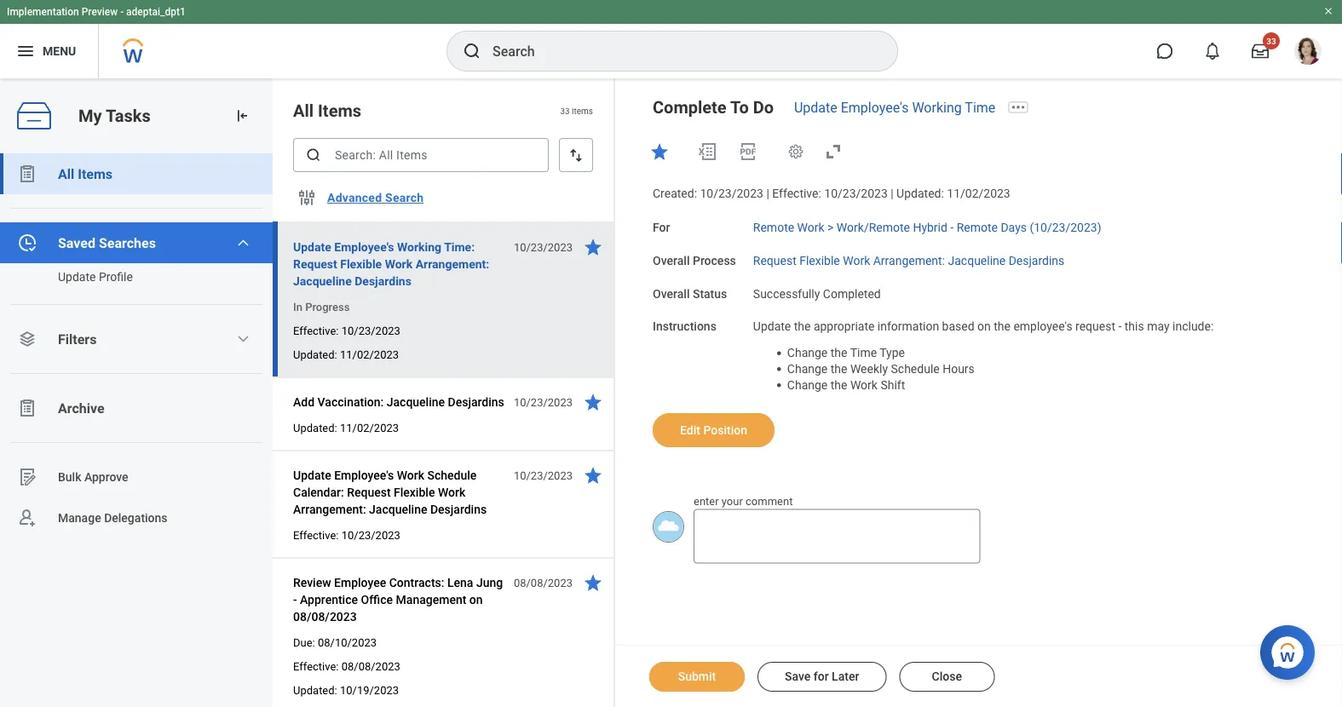 Task type: describe. For each thing, give the bounding box(es) containing it.
menu button
[[0, 24, 98, 78]]

employee's for update employee's work schedule calendar: request flexible work arrangement: jacqueline desjardins
[[334, 469, 394, 483]]

work/remote
[[837, 221, 911, 235]]

update profile
[[58, 270, 133, 284]]

>
[[828, 221, 834, 235]]

33 button
[[1242, 32, 1281, 70]]

- left this
[[1119, 320, 1122, 334]]

complete to do
[[653, 97, 774, 117]]

all inside button
[[58, 166, 74, 182]]

items
[[572, 106, 593, 116]]

item list element
[[273, 78, 616, 708]]

update the appropriate information based on the employee's request - this may include:
[[754, 320, 1214, 334]]

based
[[943, 320, 975, 334]]

successfully completed
[[754, 287, 881, 301]]

employee's
[[1014, 320, 1073, 334]]

advanced search button
[[321, 181, 431, 215]]

employee's for update employee's working time: request flexible work arrangement: jacqueline desjardins
[[334, 240, 394, 254]]

clipboard image
[[17, 398, 38, 419]]

implementation preview -   adeptai_dpt1
[[7, 6, 186, 18]]

rename image
[[17, 467, 38, 488]]

updated: down add
[[293, 422, 337, 434]]

desjardins inside the update employee's working time: request flexible work arrangement: jacqueline desjardins
[[355, 274, 412, 288]]

1 effective: 10/23/2023 from the top
[[293, 324, 401, 337]]

submit
[[678, 670, 716, 684]]

1 updated: 11/02/2023 from the top
[[293, 348, 399, 361]]

submit button
[[650, 663, 745, 692]]

review employee contracts: lena jung - apprentice office management on 08/08/2023
[[293, 576, 503, 624]]

10/19/2023
[[340, 684, 399, 697]]

my tasks
[[78, 106, 151, 126]]

weekly
[[851, 362, 889, 376]]

tasks
[[106, 106, 151, 126]]

apprentice
[[300, 593, 358, 607]]

update employee's work schedule calendar: request flexible work arrangement: jacqueline desjardins button
[[293, 466, 505, 520]]

advanced
[[327, 191, 382, 205]]

Search Workday  search field
[[493, 32, 863, 70]]

review employee contracts: lena jung - apprentice office management on 08/08/2023 button
[[293, 573, 505, 628]]

1 remote from the left
[[754, 221, 795, 235]]

on inside review employee contracts: lena jung - apprentice office management on 08/08/2023
[[470, 593, 483, 607]]

2 vertical spatial 08/08/2023
[[342, 660, 401, 673]]

update for update profile
[[58, 270, 96, 284]]

progress
[[305, 301, 350, 313]]

chevron down image
[[236, 236, 250, 250]]

my tasks element
[[0, 78, 273, 708]]

adeptai_dpt1
[[126, 6, 186, 18]]

manage
[[58, 511, 101, 525]]

due:
[[293, 636, 315, 649]]

1 vertical spatial star image
[[583, 392, 604, 413]]

0 horizontal spatial search image
[[305, 147, 322, 164]]

for
[[653, 221, 671, 235]]

office
[[361, 593, 393, 607]]

due: 08/10/2023
[[293, 636, 377, 649]]

0 vertical spatial on
[[978, 320, 991, 334]]

bulk
[[58, 470, 81, 484]]

save for later button
[[758, 663, 887, 692]]

contracts:
[[389, 576, 445, 590]]

effective: 08/08/2023
[[293, 660, 401, 673]]

update for update employee's work schedule calendar: request flexible work arrangement: jacqueline desjardins
[[293, 469, 331, 483]]

work inside change the time type change the weekly schedule hours change the work shift
[[851, 378, 878, 392]]

manage delegations
[[58, 511, 168, 525]]

items inside button
[[78, 166, 113, 182]]

inbox large image
[[1253, 43, 1270, 60]]

searches
[[99, 235, 156, 251]]

33 items
[[561, 106, 593, 116]]

for
[[814, 670, 829, 684]]

add vaccination: jacqueline desjardins
[[293, 395, 505, 409]]

jacqueline inside update employee's work schedule calendar: request flexible work arrangement: jacqueline desjardins
[[369, 503, 428, 517]]

search
[[385, 191, 424, 205]]

view printable version (pdf) image
[[738, 142, 759, 162]]

add
[[293, 395, 315, 409]]

created:
[[653, 187, 697, 201]]

time inside change the time type change the weekly schedule hours change the work shift
[[851, 346, 877, 360]]

delegations
[[104, 511, 168, 525]]

schedule inside update employee's work schedule calendar: request flexible work arrangement: jacqueline desjardins
[[428, 469, 477, 483]]

arrangement: inside the update employee's working time: request flexible work arrangement: jacqueline desjardins
[[416, 257, 490, 271]]

profile
[[99, 270, 133, 284]]

overall process
[[653, 254, 737, 268]]

hours
[[943, 362, 975, 376]]

close
[[932, 670, 963, 684]]

complete
[[653, 97, 727, 117]]

calendar:
[[293, 486, 344, 500]]

this
[[1125, 320, 1145, 334]]

all inside "item list" element
[[293, 101, 314, 121]]

work inside the update employee's working time: request flexible work arrangement: jacqueline desjardins
[[385, 257, 413, 271]]

close environment banner image
[[1324, 6, 1334, 16]]

the down appropriate
[[831, 346, 848, 360]]

2 effective: 10/23/2023 from the top
[[293, 529, 401, 542]]

saved searches button
[[0, 223, 273, 263]]

08/08/2023 inside review employee contracts: lena jung - apprentice office management on 08/08/2023
[[293, 610, 357, 624]]

position
[[704, 423, 748, 437]]

effective: down in progress
[[293, 324, 339, 337]]

bulk approve link
[[0, 457, 273, 498]]

profile logan mcneil image
[[1295, 38, 1322, 68]]

archive
[[58, 400, 105, 417]]

updated: 10/19/2023
[[293, 684, 399, 697]]

the left employee's
[[994, 320, 1011, 334]]

edit position button
[[653, 414, 775, 448]]

jacqueline down days
[[949, 254, 1006, 268]]

chevron down image
[[236, 333, 250, 346]]

filters button
[[0, 319, 273, 360]]

request flexible work arrangement: jacqueline desjardins
[[754, 254, 1065, 268]]

star image for update employee's working time: request flexible work arrangement: jacqueline desjardins
[[583, 237, 604, 257]]

save
[[785, 670, 811, 684]]

working for time
[[913, 99, 962, 116]]

hybrid
[[914, 221, 948, 235]]

menu banner
[[0, 0, 1343, 78]]

update employee's working time
[[795, 99, 996, 116]]

add vaccination: jacqueline desjardins button
[[293, 392, 505, 413]]

close button
[[900, 663, 995, 692]]



Task type: vqa. For each thing, say whether or not it's contained in the screenshot.
the left |
yes



Task type: locate. For each thing, give the bounding box(es) containing it.
management
[[396, 593, 467, 607]]

1 horizontal spatial 33
[[1267, 36, 1277, 46]]

update for update the appropriate information based on the employee's request - this may include:
[[754, 320, 791, 334]]

1 vertical spatial change
[[788, 362, 828, 376]]

employee's for update employee's working time
[[841, 99, 909, 116]]

update down saved
[[58, 270, 96, 284]]

desjardins
[[1009, 254, 1065, 268], [355, 274, 412, 288], [448, 395, 505, 409], [431, 503, 487, 517]]

flexible inside the update employee's working time: request flexible work arrangement: jacqueline desjardins
[[340, 257, 382, 271]]

overall
[[653, 254, 690, 268], [653, 287, 690, 301]]

updated: 11/02/2023
[[293, 348, 399, 361], [293, 422, 399, 434]]

updated: down in progress
[[293, 348, 337, 361]]

1 | from the left
[[767, 187, 770, 201]]

enter your comment text field
[[694, 509, 981, 564]]

1 vertical spatial 11/02/2023
[[340, 348, 399, 361]]

on down "jung" on the bottom left of the page
[[470, 593, 483, 607]]

to
[[731, 97, 749, 117]]

preview
[[82, 6, 118, 18]]

flexible inside update employee's work schedule calendar: request flexible work arrangement: jacqueline desjardins
[[394, 486, 435, 500]]

0 vertical spatial overall
[[653, 254, 690, 268]]

arrangement: down the calendar:
[[293, 503, 366, 517]]

manage delegations link
[[0, 498, 273, 539]]

in progress
[[293, 301, 350, 313]]

my
[[78, 106, 102, 126]]

08/08/2023 down apprentice at the bottom of page
[[293, 610, 357, 624]]

- right preview in the left top of the page
[[120, 6, 124, 18]]

0 vertical spatial time
[[965, 99, 996, 116]]

successfully
[[754, 287, 821, 301]]

33 for 33
[[1267, 36, 1277, 46]]

2 star image from the top
[[583, 466, 604, 486]]

0 vertical spatial employee's
[[841, 99, 909, 116]]

1 vertical spatial all items
[[58, 166, 113, 182]]

type
[[880, 346, 906, 360]]

later
[[832, 670, 860, 684]]

1 horizontal spatial on
[[978, 320, 991, 334]]

33 left profile logan mcneil image
[[1267, 36, 1277, 46]]

star image for review employee contracts: lena jung - apprentice office management on 08/08/2023
[[583, 573, 604, 593]]

0 vertical spatial 08/08/2023
[[514, 577, 573, 590]]

working for time:
[[397, 240, 442, 254]]

employee's inside the update employee's working time: request flexible work arrangement: jacqueline desjardins
[[334, 240, 394, 254]]

search image
[[462, 41, 483, 61], [305, 147, 322, 164]]

archive button
[[0, 388, 273, 429]]

notifications large image
[[1205, 43, 1222, 60]]

33 inside button
[[1267, 36, 1277, 46]]

process
[[693, 254, 737, 268]]

0 horizontal spatial all items
[[58, 166, 113, 182]]

effective: 10/23/2023 down progress
[[293, 324, 401, 337]]

0 vertical spatial all items
[[293, 101, 362, 121]]

arrangement: down remote work > work/remote hybrid - remote days (10/23/2023)
[[874, 254, 946, 268]]

export to excel image
[[697, 142, 718, 162]]

0 horizontal spatial |
[[767, 187, 770, 201]]

1 vertical spatial time
[[851, 346, 877, 360]]

0 horizontal spatial arrangement:
[[293, 503, 366, 517]]

remote left days
[[957, 221, 998, 235]]

justify image
[[15, 41, 36, 61]]

saved searches
[[58, 235, 156, 251]]

do
[[753, 97, 774, 117]]

jacqueline up contracts:
[[369, 503, 428, 517]]

1 vertical spatial 08/08/2023
[[293, 610, 357, 624]]

created: 10/23/2023 | effective: 10/23/2023 | updated: 11/02/2023
[[653, 187, 1011, 201]]

approve
[[84, 470, 128, 484]]

update
[[795, 99, 838, 116], [293, 240, 331, 254], [58, 270, 96, 284], [754, 320, 791, 334], [293, 469, 331, 483]]

remote work > work/remote hybrid - remote days (10/23/2023) link
[[754, 217, 1102, 235]]

configure image
[[297, 188, 317, 208]]

2 remote from the left
[[957, 221, 998, 235]]

0 horizontal spatial on
[[470, 593, 483, 607]]

overall for overall process
[[653, 254, 690, 268]]

1 horizontal spatial request
[[347, 486, 391, 500]]

schedule inside change the time type change the weekly schedule hours change the work shift
[[891, 362, 940, 376]]

change the time type change the weekly schedule hours change the work shift
[[788, 346, 975, 392]]

updated:
[[897, 187, 945, 201], [293, 348, 337, 361], [293, 422, 337, 434], [293, 684, 337, 697]]

list containing all items
[[0, 153, 273, 539]]

instructions
[[653, 320, 717, 334]]

1 vertical spatial search image
[[305, 147, 322, 164]]

request
[[754, 254, 797, 268], [293, 257, 337, 271], [347, 486, 391, 500]]

request up successfully
[[754, 254, 797, 268]]

the left weekly
[[831, 362, 848, 376]]

remote left >
[[754, 221, 795, 235]]

overall up 'instructions'
[[653, 287, 690, 301]]

update inside the update employee's working time: request flexible work arrangement: jacqueline desjardins
[[293, 240, 331, 254]]

0 horizontal spatial time
[[851, 346, 877, 360]]

advanced search
[[327, 191, 424, 205]]

star image
[[583, 237, 604, 257], [583, 466, 604, 486], [583, 573, 604, 593]]

(10/23/2023)
[[1030, 221, 1102, 235]]

arrangement: inside update employee's work schedule calendar: request flexible work arrangement: jacqueline desjardins
[[293, 503, 366, 517]]

effective: 10/23/2023 up employee
[[293, 529, 401, 542]]

1 horizontal spatial items
[[318, 101, 362, 121]]

your
[[722, 495, 743, 508]]

- right hybrid
[[951, 221, 954, 235]]

1 horizontal spatial |
[[891, 187, 894, 201]]

33 for 33 items
[[561, 106, 570, 116]]

1 vertical spatial updated: 11/02/2023
[[293, 422, 399, 434]]

employee's down advanced
[[334, 240, 394, 254]]

2 change from the top
[[788, 362, 828, 376]]

all right clipboard icon
[[58, 166, 74, 182]]

1 horizontal spatial flexible
[[394, 486, 435, 500]]

08/08/2023
[[514, 577, 573, 590], [293, 610, 357, 624], [342, 660, 401, 673]]

2 updated: 11/02/2023 from the top
[[293, 422, 399, 434]]

jacqueline right vaccination:
[[387, 395, 445, 409]]

effective: down gear icon
[[773, 187, 822, 201]]

1 vertical spatial overall
[[653, 287, 690, 301]]

update for update employee's working time
[[795, 99, 838, 116]]

effective: down due: on the left bottom
[[293, 660, 339, 673]]

3 change from the top
[[788, 378, 828, 392]]

1 horizontal spatial working
[[913, 99, 962, 116]]

1 horizontal spatial schedule
[[891, 362, 940, 376]]

overall status element
[[754, 276, 881, 302]]

all items inside "item list" element
[[293, 101, 362, 121]]

11/02/2023 up days
[[948, 187, 1011, 201]]

jacqueline inside the update employee's working time: request flexible work arrangement: jacqueline desjardins
[[293, 274, 352, 288]]

shift
[[881, 378, 906, 392]]

menu
[[43, 44, 76, 58]]

2 vertical spatial 11/02/2023
[[340, 422, 399, 434]]

request inside the update employee's working time: request flexible work arrangement: jacqueline desjardins
[[293, 257, 337, 271]]

employee's inside update employee's work schedule calendar: request flexible work arrangement: jacqueline desjardins
[[334, 469, 394, 483]]

0 vertical spatial effective: 10/23/2023
[[293, 324, 401, 337]]

0 horizontal spatial request
[[293, 257, 337, 271]]

0 horizontal spatial items
[[78, 166, 113, 182]]

1 star image from the top
[[583, 237, 604, 257]]

08/08/2023 up 10/19/2023
[[342, 660, 401, 673]]

1 horizontal spatial arrangement:
[[416, 257, 490, 271]]

update employee's working time: request flexible work arrangement: jacqueline desjardins
[[293, 240, 490, 288]]

may
[[1148, 320, 1170, 334]]

2 horizontal spatial flexible
[[800, 254, 841, 268]]

jacqueline up in progress
[[293, 274, 352, 288]]

arrangement: down time: on the top left
[[416, 257, 490, 271]]

2 vertical spatial employee's
[[334, 469, 394, 483]]

in
[[293, 301, 303, 313]]

update for update employee's working time: request flexible work arrangement: jacqueline desjardins
[[293, 240, 331, 254]]

request flexible work arrangement: jacqueline desjardins link
[[754, 250, 1065, 268]]

all items inside button
[[58, 166, 113, 182]]

1 overall from the top
[[653, 254, 690, 268]]

1 horizontal spatial remote
[[957, 221, 998, 235]]

0 vertical spatial 11/02/2023
[[948, 187, 1011, 201]]

0 horizontal spatial schedule
[[428, 469, 477, 483]]

0 horizontal spatial all
[[58, 166, 74, 182]]

update employee's working time: request flexible work arrangement: jacqueline desjardins button
[[293, 237, 505, 292]]

1 vertical spatial star image
[[583, 466, 604, 486]]

2 vertical spatial change
[[788, 378, 828, 392]]

edit
[[680, 423, 701, 437]]

1 horizontal spatial all items
[[293, 101, 362, 121]]

- inside menu banner
[[120, 6, 124, 18]]

11/02/2023 up vaccination:
[[340, 348, 399, 361]]

overall for overall status
[[653, 287, 690, 301]]

enter your comment
[[694, 495, 793, 508]]

0 vertical spatial updated: 11/02/2023
[[293, 348, 399, 361]]

10/23/2023
[[700, 187, 764, 201], [825, 187, 888, 201], [514, 241, 573, 254], [342, 324, 401, 337], [514, 396, 573, 409], [514, 469, 573, 482], [342, 529, 401, 542]]

clipboard image
[[17, 164, 38, 184]]

on right based
[[978, 320, 991, 334]]

update down successfully
[[754, 320, 791, 334]]

all right transformation import image
[[293, 101, 314, 121]]

1 vertical spatial on
[[470, 593, 483, 607]]

33 left items
[[561, 106, 570, 116]]

appropriate
[[814, 320, 875, 334]]

working inside the update employee's working time: request flexible work arrangement: jacqueline desjardins
[[397, 240, 442, 254]]

update inside 'list'
[[58, 270, 96, 284]]

update employee's work schedule calendar: request flexible work arrangement: jacqueline desjardins
[[293, 469, 487, 517]]

2 overall from the top
[[653, 287, 690, 301]]

request right the calendar:
[[347, 486, 391, 500]]

update inside update employee's work schedule calendar: request flexible work arrangement: jacqueline desjardins
[[293, 469, 331, 483]]

edit position
[[680, 423, 748, 437]]

0 vertical spatial star image
[[650, 142, 670, 162]]

2 horizontal spatial arrangement:
[[874, 254, 946, 268]]

include:
[[1173, 320, 1214, 334]]

remote work > work/remote hybrid - remote days (10/23/2023)
[[754, 221, 1102, 235]]

update up fullscreen icon
[[795, 99, 838, 116]]

effective:
[[773, 187, 822, 201], [293, 324, 339, 337], [293, 529, 339, 542], [293, 660, 339, 673]]

arrangement:
[[874, 254, 946, 268], [416, 257, 490, 271], [293, 503, 366, 517]]

desjardins inside update employee's work schedule calendar: request flexible work arrangement: jacqueline desjardins
[[431, 503, 487, 517]]

updated: down effective: 08/08/2023
[[293, 684, 337, 697]]

0 vertical spatial star image
[[583, 237, 604, 257]]

0 horizontal spatial star image
[[583, 392, 604, 413]]

update up the calendar:
[[293, 469, 331, 483]]

1 vertical spatial effective: 10/23/2023
[[293, 529, 401, 542]]

transformation import image
[[234, 107, 251, 124]]

overall status
[[653, 287, 728, 301]]

lena
[[448, 576, 474, 590]]

gear image
[[788, 143, 805, 160]]

request inside update employee's work schedule calendar: request flexible work arrangement: jacqueline desjardins
[[347, 486, 391, 500]]

star image
[[650, 142, 670, 162], [583, 392, 604, 413]]

on
[[978, 320, 991, 334], [470, 593, 483, 607]]

1 vertical spatial 33
[[561, 106, 570, 116]]

33 inside "item list" element
[[561, 106, 570, 116]]

0 horizontal spatial remote
[[754, 221, 795, 235]]

1 vertical spatial employee's
[[334, 240, 394, 254]]

updated: 11/02/2023 down vaccination:
[[293, 422, 399, 434]]

status
[[693, 287, 728, 301]]

information
[[878, 320, 940, 334]]

perspective image
[[17, 329, 38, 350]]

1 horizontal spatial all
[[293, 101, 314, 121]]

implementation
[[7, 6, 79, 18]]

1 horizontal spatial time
[[965, 99, 996, 116]]

clock check image
[[17, 233, 38, 253]]

1 horizontal spatial star image
[[650, 142, 670, 162]]

1 vertical spatial all
[[58, 166, 74, 182]]

schedule
[[891, 362, 940, 376], [428, 469, 477, 483]]

update profile button
[[0, 263, 256, 291]]

list
[[0, 153, 273, 539]]

2 vertical spatial star image
[[583, 573, 604, 593]]

updated: 11/02/2023 up vaccination:
[[293, 348, 399, 361]]

1 horizontal spatial search image
[[462, 41, 483, 61]]

effective: down the calendar:
[[293, 529, 339, 542]]

update down configure icon
[[293, 240, 331, 254]]

saved
[[58, 235, 95, 251]]

request
[[1076, 320, 1116, 334]]

11/02/2023 down vaccination:
[[340, 422, 399, 434]]

1 change from the top
[[788, 346, 828, 360]]

- down the review
[[293, 593, 297, 607]]

1 vertical spatial working
[[397, 240, 442, 254]]

0 horizontal spatial 33
[[561, 106, 570, 116]]

0 vertical spatial schedule
[[891, 362, 940, 376]]

the left shift
[[831, 378, 848, 392]]

fullscreen image
[[824, 142, 844, 162]]

the down successfully completed
[[794, 320, 811, 334]]

filters
[[58, 331, 97, 347]]

the
[[794, 320, 811, 334], [994, 320, 1011, 334], [831, 346, 848, 360], [831, 362, 848, 376], [831, 378, 848, 392]]

0 vertical spatial items
[[318, 101, 362, 121]]

star image for update employee's work schedule calendar: request flexible work arrangement: jacqueline desjardins
[[583, 466, 604, 486]]

- inside review employee contracts: lena jung - apprentice office management on 08/08/2023
[[293, 593, 297, 607]]

updated: up remote work > work/remote hybrid - remote days (10/23/2023) link
[[897, 187, 945, 201]]

0 vertical spatial 33
[[1267, 36, 1277, 46]]

enter
[[694, 495, 719, 508]]

items inside "item list" element
[[318, 101, 362, 121]]

sort image
[[568, 147, 585, 164]]

2 horizontal spatial request
[[754, 254, 797, 268]]

0 horizontal spatial flexible
[[340, 257, 382, 271]]

all items button
[[0, 153, 273, 194]]

employee
[[334, 576, 386, 590]]

working
[[913, 99, 962, 116], [397, 240, 442, 254]]

0 horizontal spatial working
[[397, 240, 442, 254]]

0 vertical spatial working
[[913, 99, 962, 116]]

days
[[1001, 221, 1027, 235]]

overall down for at left
[[653, 254, 690, 268]]

request up in progress
[[293, 257, 337, 271]]

0 vertical spatial change
[[788, 346, 828, 360]]

update employee's working time link
[[795, 99, 996, 116]]

employee's up fullscreen icon
[[841, 99, 909, 116]]

1 vertical spatial schedule
[[428, 469, 477, 483]]

completed
[[824, 287, 881, 301]]

save for later
[[785, 670, 860, 684]]

11/02/2023
[[948, 187, 1011, 201], [340, 348, 399, 361], [340, 422, 399, 434]]

flexible
[[800, 254, 841, 268], [340, 257, 382, 271], [394, 486, 435, 500]]

3 star image from the top
[[583, 573, 604, 593]]

Search: All Items text field
[[293, 138, 549, 172]]

1 vertical spatial items
[[78, 166, 113, 182]]

user plus image
[[17, 508, 38, 529]]

effective: 10/23/2023
[[293, 324, 401, 337], [293, 529, 401, 542]]

change
[[788, 346, 828, 360], [788, 362, 828, 376], [788, 378, 828, 392]]

employee's up the calendar:
[[334, 469, 394, 483]]

08/08/2023 right "jung" on the bottom left of the page
[[514, 577, 573, 590]]

action bar region
[[616, 645, 1343, 708]]

0 vertical spatial all
[[293, 101, 314, 121]]

2 | from the left
[[891, 187, 894, 201]]

0 vertical spatial search image
[[462, 41, 483, 61]]

comment
[[746, 495, 793, 508]]



